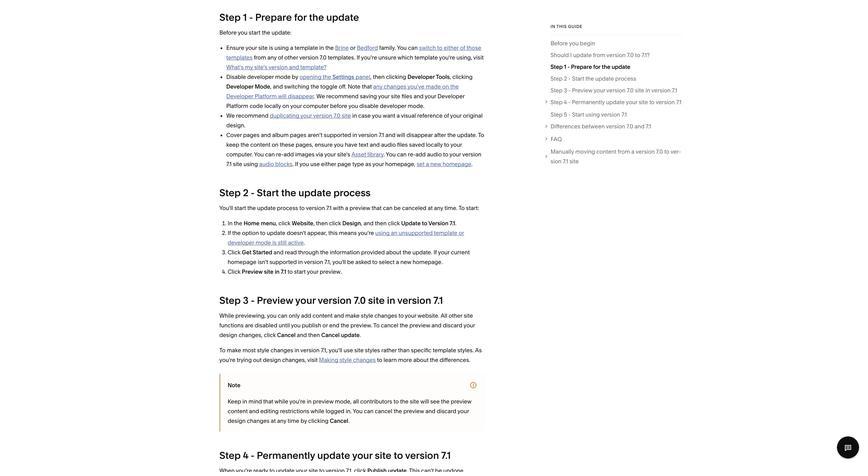 Task type: vqa. For each thing, say whether or not it's contained in the screenshot.
the a in IF YOU PREFER TO START FROM SCRATCH AND MOVE ALL OF YOUR VERSION 7.0 SITE CONTENT OVER TO A NEW VERSION 7.1 SITE, FOLLOW THE STEPS BELOW.
no



Task type: describe. For each thing, give the bounding box(es) containing it.
end
[[330, 322, 340, 329]]

add inside while previewing, you can only add content and make style changes to your website. all other site functions are disabled until you publish or end the preview. to cancel the preview and discard your design changes, click
[[301, 312, 312, 319]]

logged
[[326, 408, 345, 415]]

what's my site's version and template? link
[[227, 64, 327, 71]]

7.1 inside manually moving content from a version 7.0 to ver sion 7.1 site
[[563, 158, 569, 165]]

switch to either of those templates link
[[227, 44, 482, 61]]

we recommend duplicating your version 7.0 site
[[227, 112, 351, 119]]

2 vertical spatial process
[[277, 205, 298, 211]]

pages,
[[296, 141, 314, 148]]

1 vertical spatial 2
[[243, 187, 249, 199]]

mode inside disable developer mode by opening the settings panel , then clicking developer tools , clicking developer mode , and switching the toggle off. note that
[[275, 73, 291, 80]]

can inside while previewing, you can only add content and make style changes to your website. all other site functions are disabled until you publish or end the preview. to cancel the preview and discard your design changes, click
[[278, 312, 288, 319]]

7.1 inside cover pages and album pages aren't supported in version 7.1 and will disappear after the update. to keep the content on these pages, ensure you have text and audio files saved locally to your computer. you can re-add images via your site's
[[379, 132, 385, 138]]

content inside cover pages and album pages aren't supported in version 7.1 and will disappear after the update. to keep the content on these pages, ensure you have text and audio files saved locally to your computer. you can re-add images via your site's
[[251, 141, 271, 148]]

0 vertical spatial new
[[431, 161, 442, 168]]

original
[[463, 112, 483, 119]]

0 vertical spatial start
[[249, 29, 261, 36]]

1 vertical spatial start
[[235, 205, 246, 211]]

cancel down the end
[[322, 332, 340, 338]]

keep
[[227, 141, 239, 148]]

switch
[[420, 44, 436, 51]]

supported inside the and read through the information provided about the update. if your current homepage isn't supported in version 7.1, you'll be asked to select a new homepage.
[[270, 259, 297, 265]]

your inside the and read through the information provided about the update. if your current homepage isn't supported in version 7.1, you'll be asked to select a new homepage.
[[439, 249, 450, 256]]

get
[[242, 249, 252, 256]]

between
[[582, 123, 605, 130]]

from inside from any of other version 7.0 templates. if you're unsure which template you're using, visit what's my site's version and template?
[[254, 54, 266, 61]]

7.1, inside the and read through the information provided about the update. if your current homepage isn't supported in version 7.1, you'll be asked to select a new homepage.
[[325, 259, 331, 265]]

. inside . you can re-add audio to your version 7.1 site using
[[384, 151, 385, 158]]

and down want
[[386, 132, 396, 138]]

click down with
[[329, 220, 341, 227]]

click get started
[[228, 249, 272, 256]]

until
[[279, 322, 290, 329]]

disappear inside cover pages and album pages aren't supported in version 7.1 and will disappear after the update. to keep the content on these pages, ensure you have text and audio files saved locally to your computer. you can re-add images via your site's
[[407, 132, 433, 138]]

bedford link
[[357, 44, 378, 51]]

we inside the . we recommend saving your site files and your developer platform code locally on your computer before you disable developer mode.
[[317, 93, 325, 100]]

developer up you've
[[408, 73, 435, 80]]

settings
[[333, 73, 355, 80]]

0 horizontal spatial use
[[311, 161, 320, 168]]

0 horizontal spatial step 1 - prepare for the update
[[220, 11, 359, 23]]

0 horizontal spatial step 4 - permanently update your site to version 7.1
[[220, 450, 451, 461]]

can up an
[[383, 205, 393, 211]]

7.0 up step 4 - permanently update your site to version 7.1 link
[[628, 87, 634, 94]]

in.
[[346, 408, 352, 415]]

to inside while previewing, you can only add content and make style changes to your website. all other site functions are disabled until you publish or end the preview. to cancel the preview and discard your design changes, click
[[399, 312, 404, 319]]

start for step 5 - start using version 7.1 link
[[573, 111, 585, 118]]

faq link
[[551, 134, 682, 144]]

making style changes link
[[319, 356, 376, 363]]

0 vertical spatial step 3 - preview your version 7.0 site in version 7.1
[[551, 87, 678, 94]]

design.
[[227, 122, 246, 129]]

developer down disable
[[227, 83, 254, 90]]

unsure
[[379, 54, 397, 61]]

permanently inside step 4 - permanently update your site to version 7.1 link
[[573, 99, 605, 106]]

1 horizontal spatial this
[[557, 24, 567, 29]]

7.0 inside manually moving content from a version 7.0 to ver sion 7.1 site
[[657, 148, 664, 155]]

of inside in case you want a visual reference of your original design.
[[444, 112, 449, 119]]

1 horizontal spatial style
[[340, 356, 352, 363]]

click for click preview site in 7.1 to start your preview .
[[228, 268, 241, 275]]

bedford
[[357, 44, 378, 51]]

functions
[[220, 322, 244, 329]]

you're down design
[[358, 229, 374, 236]]

1 vertical spatial this
[[329, 229, 338, 236]]

asked
[[356, 259, 371, 265]]

site inside manually moving content from a version 7.0 to ver sion 7.1 site
[[570, 158, 579, 165]]

cancel inside while previewing, you can only add content and make style changes to your website. all other site functions are disabled until you publish or end the preview. to cancel the preview and discard your design changes, click
[[381, 322, 399, 329]]

0 horizontal spatial 1
[[243, 11, 247, 23]]

as
[[366, 161, 372, 168]]

using,
[[457, 54, 473, 61]]

manually moving content from a version 7.0 to ver sion 7.1 site button
[[544, 147, 682, 166]]

specific
[[411, 347, 432, 354]]

2 horizontal spatial clicking
[[453, 73, 473, 80]]

before
[[330, 102, 348, 109]]

. you can re-add audio to your version 7.1 site using
[[227, 151, 482, 168]]

of inside from any of other version 7.0 templates. if you're unsure which template you're using, visit what's my site's version and template?
[[278, 54, 283, 61]]

are
[[245, 322, 254, 329]]

styles.
[[458, 347, 474, 354]]

ver
[[671, 148, 682, 155]]

a right with
[[345, 205, 349, 211]]

want
[[383, 112, 396, 119]]

0 horizontal spatial step 2 - start the update process
[[220, 187, 371, 199]]

website
[[292, 220, 314, 227]]

you up 'which'
[[397, 44, 407, 51]]

through
[[298, 249, 319, 256]]

1 vertical spatial preview
[[242, 268, 263, 275]]

sion
[[551, 148, 682, 165]]

all
[[353, 398, 359, 405]]

out
[[253, 356, 262, 363]]

click up an
[[388, 220, 400, 227]]

0 vertical spatial at
[[428, 205, 433, 211]]

using inside . you can re-add audio to your version 7.1 site using
[[244, 161, 258, 168]]

other inside from any of other version 7.0 templates. if you're unsure which template you're using, visit what's my site's version and template?
[[285, 54, 298, 61]]

cancel for cancel .
[[330, 417, 349, 424]]

re- inside cover pages and album pages aren't supported in version 7.1 and will disappear after the update. to keep the content on these pages, ensure you have text and audio files saved locally to your computer. you can re-add images via your site's
[[276, 151, 284, 158]]

you inside the keep in mind that while you're in preview mode, all contributors to the site will see the preview content and editing restrictions while logged in. you can cancel the preview and discard your design changes at any time by clicking
[[353, 408, 363, 415]]

you down images
[[300, 161, 309, 168]]

and down see
[[426, 408, 436, 415]]

reference
[[418, 112, 443, 119]]

before you begin
[[551, 40, 596, 47]]

content inside the keep in mind that while you're in preview mode, all contributors to the site will see the preview content and editing restrictions while logged in. you can cancel the preview and discard your design changes at any time by clicking
[[228, 408, 248, 415]]

then right design
[[375, 220, 387, 227]]

that inside disable developer mode by opening the settings panel , then clicking developer tools , clicking developer mode , and switching the toggle off. note that
[[362, 83, 372, 90]]

editing
[[261, 408, 279, 415]]

and left album at the top
[[261, 132, 271, 138]]

read
[[285, 249, 297, 256]]

an
[[391, 229, 398, 236]]

0 vertical spatial or
[[351, 44, 356, 51]]

to inside cover pages and album pages aren't supported in version 7.1 and will disappear after the update. to keep the content on these pages, ensure you have text and audio files saved locally to your computer. you can re-add images via your site's
[[479, 132, 485, 138]]

to inside dropdown button
[[650, 99, 655, 106]]

mode.
[[408, 102, 425, 109]]

while previewing, you can only add content and make style changes to your website. all other site functions are disabled until you publish or end the preview. to cancel the preview and discard your design changes, click
[[220, 312, 476, 338]]

cancel inside the keep in mind that while you're in preview mode, all contributors to the site will see the preview content and editing restrictions while logged in. you can cancel the preview and discard your design changes at any time by clicking
[[375, 408, 393, 415]]

to make most style changes in version 7.1, you'll use site styles rather than specific template styles. as you're trying out design changes, visit
[[220, 347, 482, 363]]

you'll inside to make most style changes in version 7.1, you'll use site styles rather than specific template styles. as you're trying out design changes, visit
[[329, 347, 343, 354]]

if inside from any of other version 7.0 templates. if you're unsure which template you're using, visit what's my site's version and template?
[[357, 54, 360, 61]]

family.
[[380, 44, 396, 51]]

7.0 up preview.
[[354, 295, 366, 306]]

that inside the keep in mind that while you're in preview mode, all contributors to the site will see the preview content and editing restrictions while logged in. you can cancel the preview and discard your design changes at any time by clicking
[[263, 398, 274, 405]]

note inside disable developer mode by opening the settings panel , then clicking developer tools , clicking developer mode , and switching the toggle off. note that
[[348, 83, 361, 90]]

start:
[[467, 205, 479, 211]]

ensure your site is using a template in the brine or bedford family. you can
[[227, 44, 420, 51]]

ensure
[[315, 141, 333, 148]]

changes inside the any changes you've made on the developer platform will disappear
[[384, 83, 407, 90]]

about for more
[[414, 356, 429, 363]]

disabled
[[255, 322, 278, 329]]

you up i
[[570, 40, 579, 47]]

audio blocks link
[[259, 161, 293, 168]]

you down only
[[291, 322, 301, 329]]

option
[[242, 229, 259, 236]]

files inside the . we recommend saving your site files and your developer platform code locally on your computer before you disable developer mode.
[[402, 93, 413, 100]]

1 vertical spatial step 1 - prepare for the update
[[551, 63, 631, 70]]

design inside to make most style changes in version 7.1, you'll use site styles rather than specific template styles. as you're trying out design changes, visit
[[263, 356, 281, 363]]

and down publish
[[297, 332, 307, 338]]

and inside disable developer mode by opening the settings panel , then clicking developer tools , clicking developer mode , and switching the toggle off. note that
[[273, 83, 283, 90]]

making style changes to learn more about the differences.
[[319, 356, 471, 363]]

computer.
[[227, 151, 253, 158]]

any inside the keep in mind that while you're in preview mode, all contributors to the site will see the preview content and editing restrictions while logged in. you can cancel the preview and discard your design changes at any time by clicking
[[277, 417, 287, 424]]

template inside using an unsupported template or developer mode is still active
[[434, 229, 458, 236]]

code
[[250, 102, 263, 109]]

active
[[288, 239, 304, 246]]

then down publish
[[308, 332, 320, 338]]

0 vertical spatial for
[[294, 11, 307, 23]]

- inside dropdown button
[[569, 99, 571, 106]]

set a new homepage link
[[417, 161, 472, 168]]

1 horizontal spatial while
[[311, 408, 325, 415]]

to inside switch to either of those templates
[[438, 44, 443, 51]]

brine link
[[335, 44, 349, 51]]

a down update:
[[290, 44, 294, 51]]

faq
[[551, 136, 562, 143]]

most
[[243, 347, 256, 354]]

site inside the . we recommend saving your site files and your developer platform code locally on your computer before you disable developer mode.
[[391, 93, 401, 100]]

0 vertical spatial homepage
[[443, 161, 472, 168]]

your inside step 4 - permanently update your site to version 7.1 link
[[627, 99, 638, 106]]

album
[[272, 132, 289, 138]]

7.1 inside dropdown button
[[677, 99, 682, 106]]

you're left 'using,'
[[440, 54, 456, 61]]

template inside to make most style changes in version 7.1, you'll use site styles rather than specific template styles. as you're trying out design changes, visit
[[433, 347, 457, 354]]

using down update:
[[275, 44, 289, 51]]

audio blocks . if you use either page type as your homepage, set a new homepage .
[[259, 161, 473, 168]]

templates.
[[328, 54, 356, 61]]

before you begin link
[[551, 38, 596, 50]]

can inside . you can re-add audio to your version 7.1 site using
[[397, 151, 407, 158]]

keep in mind that while you're in preview mode, all contributors to the site will see the preview content and editing restrictions while logged in. you can cancel the preview and discard your design changes at any time by clicking
[[228, 398, 472, 424]]

in for in this guide
[[551, 24, 556, 29]]

to right time.
[[459, 205, 465, 211]]

cover
[[227, 132, 242, 138]]

made
[[426, 83, 441, 90]]

click up doesn't
[[279, 220, 291, 227]]

visit inside from any of other version 7.0 templates. if you're unsure which template you're using, visit what's my site's version and template?
[[474, 54, 484, 61]]

see
[[431, 398, 440, 405]]

using up "between"
[[586, 111, 601, 118]]

content inside manually moving content from a version 7.0 to ver sion 7.1 site
[[597, 148, 617, 155]]

you're down bedford link
[[361, 54, 378, 61]]

saving
[[360, 93, 377, 100]]

be inside the and read through the information provided about the update. if your current homepage isn't supported in version 7.1, you'll be asked to select a new homepage.
[[348, 259, 354, 265]]

0 vertical spatial is
[[269, 44, 273, 51]]

disable
[[227, 73, 246, 80]]

isn't
[[258, 259, 268, 265]]

switching
[[284, 83, 310, 90]]

make inside to make most style changes in version 7.1, you'll use site styles rather than specific template styles. as you're trying out design changes, visit
[[227, 347, 241, 354]]

then inside disable developer mode by opening the settings panel , then clicking developer tools , clicking developer mode , and switching the toggle off. note that
[[373, 73, 385, 80]]

homepage,
[[386, 161, 416, 168]]

mode,
[[335, 398, 352, 405]]

0 vertical spatial prepare
[[255, 11, 292, 23]]

your inside step 3 - preview your version 7.0 site in version 7.1 link
[[594, 87, 606, 94]]

website.
[[418, 312, 440, 319]]

you'll start the update process to version 7.1 with a preview that can be canceled at any time. to start:
[[220, 205, 479, 211]]

and down mind
[[249, 408, 259, 415]]

your inside . you can re-add audio to your version 7.1 site using
[[450, 151, 462, 158]]

step 4 - permanently update your site to version 7.1 button
[[544, 97, 682, 107]]

after
[[435, 132, 447, 138]]

site inside . you can re-add audio to your version 7.1 site using
[[233, 161, 242, 168]]

which
[[398, 54, 414, 61]]

any changes you've made on the developer platform will disappear
[[227, 83, 459, 100]]

canceled
[[403, 205, 427, 211]]

current
[[451, 249, 470, 256]]

you up disabled
[[267, 312, 277, 319]]

version inside . you can re-add audio to your version 7.1 site using
[[463, 151, 482, 158]]

0 vertical spatial 2
[[565, 75, 568, 82]]

home
[[244, 220, 260, 227]]

1 vertical spatial 4
[[243, 450, 249, 461]]

differences.
[[440, 356, 471, 363]]

developer inside using an unsupported template or developer mode is still active
[[228, 239, 255, 246]]

step 3 - preview your version 7.0 site in version 7.1 link
[[551, 85, 678, 97]]

faq button
[[544, 134, 682, 144]]

template up template?
[[295, 44, 318, 51]]

7.0 left 7.1?
[[628, 52, 634, 58]]

and right design
[[364, 220, 374, 227]]

update. inside the and read through the information provided about the update. if your current homepage isn't supported in version 7.1, you'll be asked to select a new homepage.
[[413, 249, 433, 256]]

begin
[[581, 40, 596, 47]]

any left time.
[[434, 205, 444, 211]]

0 vertical spatial preview
[[573, 87, 593, 94]]

will inside the any changes you've made on the developer platform will disappear
[[278, 93, 287, 100]]

keep
[[228, 398, 241, 405]]

1 vertical spatial 3
[[243, 295, 249, 306]]

1 horizontal spatial clicking
[[386, 73, 407, 80]]

step 2 - start the update process link
[[551, 74, 637, 85]]

2 vertical spatial preview
[[257, 295, 294, 306]]

1 vertical spatial prepare
[[572, 63, 593, 70]]

site inside the keep in mind that while you're in preview mode, all contributors to the site will see the preview content and editing restrictions while logged in. you can cancel the preview and discard your design changes at any time by clicking
[[410, 398, 420, 405]]

1 horizontal spatial step 2 - start the update process
[[551, 75, 637, 82]]

version inside dropdown button
[[656, 99, 676, 106]]

0 horizontal spatial step 3 - preview your version 7.0 site in version 7.1
[[220, 295, 443, 306]]

can inside cover pages and album pages aren't supported in version 7.1 and will disappear after the update. to keep the content on these pages, ensure you have text and audio files saved locally to your computer. you can re-add images via your site's
[[265, 151, 275, 158]]

re- inside . you can re-add audio to your version 7.1 site using
[[408, 151, 416, 158]]

site's inside from any of other version 7.0 templates. if you're unsure which template you're using, visit what's my site's version and template?
[[255, 64, 268, 71]]

0 horizontal spatial recommend
[[236, 112, 269, 119]]



Task type: locate. For each thing, give the bounding box(es) containing it.
0 vertical spatial be
[[394, 205, 401, 211]]

of up what's my site's version and template? link
[[278, 54, 283, 61]]

a inside the and read through the information provided about the update. if your current homepage isn't supported in version 7.1, you'll be asked to select a new homepage.
[[396, 259, 400, 265]]

in case you want a visual reference of your original design.
[[227, 112, 483, 129]]

cancel down logged
[[330, 417, 349, 424]]

guide
[[569, 24, 583, 29]]

to down functions
[[220, 347, 226, 354]]

0 vertical spatial permanently
[[573, 99, 605, 106]]

computer
[[303, 102, 329, 109]]

1 vertical spatial audio
[[427, 151, 442, 158]]

type
[[353, 161, 364, 168]]

1 horizontal spatial mode
[[275, 73, 291, 80]]

locally inside cover pages and album pages aren't supported in version 7.1 and will disappear after the update. to keep the content on these pages, ensure you have text and audio files saved locally to your computer. you can re-add images via your site's
[[427, 141, 443, 148]]

before for before you start the update:
[[220, 29, 237, 36]]

will down switching
[[278, 93, 287, 100]]

1 horizontal spatial make
[[346, 312, 360, 319]]

0 vertical spatial about
[[387, 249, 402, 256]]

1 vertical spatial before
[[551, 40, 569, 47]]

0 horizontal spatial in
[[228, 220, 233, 227]]

clicking inside the keep in mind that while you're in preview mode, all contributors to the site will see the preview content and editing restrictions while logged in. you can cancel the preview and discard your design changes at any time by clicking
[[309, 417, 329, 424]]

click down disabled
[[264, 332, 276, 338]]

0 horizontal spatial re-
[[276, 151, 284, 158]]

you up ensure
[[238, 29, 248, 36]]

2 vertical spatial start
[[294, 268, 306, 275]]

1 horizontal spatial either
[[444, 44, 459, 51]]

0 horizontal spatial new
[[401, 259, 412, 265]]

7.0 left the ver
[[657, 148, 664, 155]]

1 pages from the left
[[243, 132, 260, 138]]

at inside the keep in mind that while you're in preview mode, all contributors to the site will see the preview content and editing restrictions while logged in. you can cancel the preview and discard your design changes at any time by clicking
[[271, 417, 276, 424]]

preview up only
[[257, 295, 294, 306]]

design inside the keep in mind that while you're in preview mode, all contributors to the site will see the preview content and editing restrictions while logged in. you can cancel the preview and discard your design changes at any time by clicking
[[228, 417, 246, 424]]

then
[[373, 73, 385, 80], [316, 220, 328, 227], [375, 220, 387, 227], [308, 332, 320, 338]]

make up trying
[[227, 347, 241, 354]]

on up duplicating
[[283, 102, 289, 109]]

1 vertical spatial or
[[459, 229, 465, 236]]

1 vertical spatial developer
[[380, 102, 407, 109]]

2 re- from the left
[[408, 151, 416, 158]]

1 horizontal spatial in
[[551, 24, 556, 29]]

7.1 inside . you can re-add audio to your version 7.1 site using
[[227, 161, 232, 168]]

1 horizontal spatial pages
[[290, 132, 307, 138]]

0 vertical spatial 7.1,
[[325, 259, 331, 265]]

and up the end
[[334, 312, 344, 319]]

making
[[319, 356, 339, 363]]

then up "appear,"
[[316, 220, 328, 227]]

if inside the and read through the information provided about the update. if your current homepage isn't supported in version 7.1, you'll be asked to select a new homepage.
[[434, 249, 437, 256]]

1
[[243, 11, 247, 23], [565, 63, 567, 70]]

discard inside the keep in mind that while you're in preview mode, all contributors to the site will see the preview content and editing restrictions while logged in. you can cancel the preview and discard your design changes at any time by clicking
[[437, 408, 457, 415]]

switch to either of those templates
[[227, 44, 482, 61]]

you're up "restrictions"
[[290, 398, 306, 405]]

of inside switch to either of those templates
[[461, 44, 466, 51]]

while
[[275, 398, 289, 405], [311, 408, 325, 415]]

in inside to make most style changes in version 7.1, you'll use site styles rather than specific template styles. as you're trying out design changes, visit
[[295, 347, 300, 354]]

1 vertical spatial that
[[372, 205, 382, 211]]

you've
[[408, 83, 425, 90]]

1 vertical spatial supported
[[270, 259, 297, 265]]

version inside to make most style changes in version 7.1, you'll use site styles rather than specific template styles. as you're trying out design changes, visit
[[301, 347, 320, 354]]

if down bedford
[[357, 54, 360, 61]]

design
[[220, 332, 238, 338], [263, 356, 281, 363], [228, 417, 246, 424]]

to right preview.
[[374, 322, 380, 329]]

style right making
[[340, 356, 352, 363]]

start
[[249, 29, 261, 36], [235, 205, 246, 211], [294, 268, 306, 275]]

disappear up saved
[[407, 132, 433, 138]]

2 horizontal spatial start
[[294, 268, 306, 275]]

step 1 - prepare for the update up "step 2 - start the update process" link
[[551, 63, 631, 70]]

or
[[351, 44, 356, 51], [459, 229, 465, 236], [323, 322, 328, 329]]

locally
[[265, 102, 281, 109], [427, 141, 443, 148]]

step 4 - permanently update your site to version 7.1 inside dropdown button
[[551, 99, 682, 106]]

a right select
[[396, 259, 400, 265]]

you inside . you can re-add audio to your version 7.1 site using
[[386, 151, 396, 158]]

via
[[316, 151, 323, 158]]

and inside the . we recommend saving your site files and your developer platform code locally on your computer before you disable developer mode.
[[414, 93, 424, 100]]

you inside in case you want a visual reference of your original design.
[[372, 112, 382, 119]]

2 horizontal spatial audio
[[427, 151, 442, 158]]

0 vertical spatial step 1 - prepare for the update
[[220, 11, 359, 23]]

before up ensure
[[220, 29, 237, 36]]

1 vertical spatial either
[[321, 161, 337, 168]]

you inside the . we recommend saving your site files and your developer platform code locally on your computer before you disable developer mode.
[[349, 102, 358, 109]]

new right select
[[401, 259, 412, 265]]

while left logged
[[311, 408, 325, 415]]

changes inside to make most style changes in version 7.1, you'll use site styles rather than specific template styles. as you're trying out design changes, visit
[[271, 347, 294, 354]]

style up out at the bottom left of the page
[[257, 347, 270, 354]]

step
[[220, 11, 241, 23], [551, 63, 563, 70], [551, 75, 563, 82], [551, 87, 563, 94], [551, 99, 563, 106], [551, 111, 563, 118], [220, 187, 241, 199], [220, 295, 241, 306], [220, 450, 241, 461]]

2 horizontal spatial from
[[618, 148, 631, 155]]

using an unsupported template or developer mode is still active
[[228, 229, 465, 246]]

1 horizontal spatial step 3 - preview your version 7.0 site in version 7.1
[[551, 87, 678, 94]]

is down update:
[[269, 44, 273, 51]]

1 vertical spatial update.
[[413, 249, 433, 256]]

or inside while previewing, you can only add content and make style changes to your website. all other site functions are disabled until you publish or end the preview. to cancel the preview and discard your design changes, click
[[323, 322, 328, 329]]

duplicating
[[270, 112, 300, 119]]

cancel
[[277, 332, 296, 338], [322, 332, 340, 338], [330, 417, 349, 424]]

or right brine
[[351, 44, 356, 51]]

with
[[333, 205, 344, 211]]

either
[[444, 44, 459, 51], [321, 161, 337, 168]]

step 4 - permanently update your site to version 7.1
[[551, 99, 682, 106], [220, 450, 451, 461]]

library
[[368, 151, 384, 158]]

other up what's my site's version and template? link
[[285, 54, 298, 61]]

preview.
[[351, 322, 373, 329]]

2 vertical spatial of
[[444, 112, 449, 119]]

2 vertical spatial design
[[228, 417, 246, 424]]

we up design.
[[227, 112, 235, 119]]

visual
[[401, 112, 416, 119]]

can inside the keep in mind that while you're in preview mode, all contributors to the site will see the preview content and editing restrictions while logged in. you can cancel the preview and discard your design changes at any time by clicking
[[364, 408, 374, 415]]

2 vertical spatial will
[[421, 398, 429, 405]]

1 vertical spatial be
[[348, 259, 354, 265]]

1 horizontal spatial disappear
[[407, 132, 433, 138]]

will inside cover pages and album pages aren't supported in version 7.1 and will disappear after the update. to keep the content on these pages, ensure you have text and audio files saved locally to your computer. you can re-add images via your site's
[[397, 132, 406, 138]]

you
[[397, 44, 407, 51], [254, 151, 264, 158], [386, 151, 396, 158], [353, 408, 363, 415]]

step 5 - start using version 7.1 link
[[551, 110, 628, 122]]

site inside step 4 - permanently update your site to version 7.1 link
[[639, 99, 649, 106]]

0 vertical spatial platform
[[255, 93, 277, 100]]

you right computer.
[[254, 151, 264, 158]]

from for manually moving content from a version 7.0 to ver sion 7.1 site
[[618, 148, 631, 155]]

0 horizontal spatial homepage
[[228, 259, 257, 265]]

changes, left making
[[282, 356, 306, 363]]

aren't
[[308, 132, 323, 138]]

0 vertical spatial style
[[361, 312, 374, 319]]

ensure
[[227, 44, 245, 51]]

platform inside the . we recommend saving your site files and your developer platform code locally on your computer before you disable developer mode.
[[227, 102, 249, 109]]

you'll down information
[[333, 259, 346, 265]]

using an unsupported template or developer mode is still active link
[[228, 229, 465, 246]]

0 horizontal spatial start
[[235, 205, 246, 211]]

will left see
[[421, 398, 429, 405]]

restrictions
[[280, 408, 310, 415]]

platform inside the any changes you've made on the developer platform will disappear
[[255, 93, 277, 100]]

0 vertical spatial supported
[[324, 132, 351, 138]]

previewing,
[[236, 312, 266, 319]]

supported up have
[[324, 132, 351, 138]]

of
[[461, 44, 466, 51], [278, 54, 283, 61], [444, 112, 449, 119]]

disable
[[360, 102, 379, 109]]

1 vertical spatial 7.1,
[[321, 347, 328, 354]]

templates
[[227, 54, 253, 61]]

mode up started
[[256, 239, 271, 246]]

1 horizontal spatial step 1 - prepare for the update
[[551, 63, 631, 70]]

3
[[565, 87, 568, 94], [243, 295, 249, 306]]

1 re- from the left
[[276, 151, 284, 158]]

cancel up rather
[[381, 322, 399, 329]]

platform left code
[[227, 102, 249, 109]]

preview inside while previewing, you can only add content and make style changes to your website. all other site functions are disabled until you publish or end the preview. to cancel the preview and discard your design changes, click
[[410, 322, 431, 329]]

start for "step 2 - start the update process" link
[[573, 75, 585, 82]]

style
[[361, 312, 374, 319], [257, 347, 270, 354], [340, 356, 352, 363]]

1 vertical spatial about
[[414, 356, 429, 363]]

update
[[402, 220, 421, 227]]

clicking
[[386, 73, 407, 80], [453, 73, 473, 80], [309, 417, 329, 424]]

template down switch
[[415, 54, 438, 61]]

any
[[268, 54, 277, 61], [374, 83, 383, 90], [434, 205, 444, 211], [277, 417, 287, 424]]

a right set
[[426, 161, 429, 168]]

cancel for cancel and then cancel update .
[[277, 332, 296, 338]]

while up editing
[[275, 398, 289, 405]]

1 vertical spatial note
[[228, 382, 241, 389]]

click
[[228, 249, 241, 256], [228, 268, 241, 275]]

style inside while previewing, you can only add content and make style changes to your website. all other site functions are disabled until you publish or end the preview. to cancel the preview and discard your design changes, click
[[361, 312, 374, 319]]

0 vertical spatial other
[[285, 54, 298, 61]]

0 horizontal spatial 3
[[243, 295, 249, 306]]

cancel down the until
[[277, 332, 296, 338]]

developer up mode
[[248, 73, 274, 80]]

or up current
[[459, 229, 465, 236]]

0 vertical spatial start
[[573, 75, 585, 82]]

7.0 down the 'ensure your site is using a template in the brine or bedford family. you can'
[[320, 54, 327, 61]]

3 up previewing,
[[243, 295, 249, 306]]

0 vertical spatial locally
[[265, 102, 281, 109]]

changes, inside to make most style changes in version 7.1, you'll use site styles rather than specific template styles. as you're trying out design changes, visit
[[282, 356, 306, 363]]

1 vertical spatial click
[[228, 268, 241, 275]]

content up computer.
[[251, 141, 271, 148]]

0 horizontal spatial by
[[292, 73, 299, 80]]

. inside the . we recommend saving your site files and your developer platform code locally on your computer before you disable developer mode.
[[314, 93, 316, 100]]

we
[[317, 93, 325, 100], [227, 112, 235, 119]]

a inside in case you want a visual reference of your original design.
[[397, 112, 400, 119]]

0 horizontal spatial other
[[285, 54, 298, 61]]

as
[[476, 347, 482, 354]]

homepage inside the and read through the information provided about the update. if your current homepage isn't supported in version 7.1, you'll be asked to select a new homepage.
[[228, 259, 257, 265]]

1 vertical spatial process
[[334, 187, 371, 199]]

changes inside while previewing, you can only add content and make style changes to your website. all other site functions are disabled until you publish or end the preview. to cancel the preview and discard your design changes, click
[[375, 312, 398, 319]]

version inside manually moving content from a version 7.0 to ver sion 7.1 site
[[636, 148, 656, 155]]

from
[[594, 52, 606, 58], [254, 54, 266, 61], [618, 148, 631, 155]]

for
[[294, 11, 307, 23], [594, 63, 601, 70]]

step 3 - preview your version 7.0 site in version 7.1
[[551, 87, 678, 94], [220, 295, 443, 306]]

0 horizontal spatial style
[[257, 347, 270, 354]]

disappear down switching
[[288, 93, 314, 100]]

developer down made
[[438, 93, 465, 100]]

recommend
[[327, 93, 359, 100], [236, 112, 269, 119]]

on down album at the top
[[272, 141, 279, 148]]

design inside while previewing, you can only add content and make style changes to your website. all other site functions are disabled until you publish or end the preview. to cancel the preview and discard your design changes, click
[[220, 332, 238, 338]]

at
[[428, 205, 433, 211], [271, 417, 276, 424]]

files inside cover pages and album pages aren't supported in version 7.1 and will disappear after the update. to keep the content on these pages, ensure you have text and audio files saved locally to your computer. you can re-add images via your site's
[[398, 141, 408, 148]]

7.1, inside to make most style changes in version 7.1, you'll use site styles rather than specific template styles. as you're trying out design changes, visit
[[321, 347, 328, 354]]

and inside from any of other version 7.0 templates. if you're unsure which template you're using, visit what's my site's version and template?
[[289, 64, 299, 71]]

1 horizontal spatial new
[[431, 161, 442, 168]]

1 horizontal spatial be
[[394, 205, 401, 211]]

tools
[[436, 73, 450, 80]]

0 vertical spatial either
[[444, 44, 459, 51]]

make inside while previewing, you can only add content and make style changes to your website. all other site functions are disabled until you publish or end the preview. to cancel the preview and discard your design changes, click
[[346, 312, 360, 319]]

0 horizontal spatial we
[[227, 112, 235, 119]]

audio up library
[[381, 141, 396, 148]]

add up set
[[416, 151, 426, 158]]

any up "saving"
[[374, 83, 383, 90]]

visit
[[474, 54, 484, 61], [308, 356, 318, 363]]

1 vertical spatial disappear
[[407, 132, 433, 138]]

5
[[565, 111, 568, 118]]

cancel down contributors
[[375, 408, 393, 415]]

template inside from any of other version 7.0 templates. if you're unsure which template you're using, visit what's my site's version and template?
[[415, 54, 438, 61]]

these
[[280, 141, 295, 148]]

in this guide
[[551, 24, 583, 29]]

prepare down i
[[572, 63, 593, 70]]

version inside the and read through the information provided about the update. if your current homepage isn't supported in version 7.1, you'll be asked to select a new homepage.
[[304, 259, 324, 265]]

developer up want
[[380, 102, 407, 109]]

2 pages from the left
[[290, 132, 307, 138]]

at down editing
[[271, 417, 276, 424]]

1 horizontal spatial other
[[449, 312, 463, 319]]

a right want
[[397, 112, 400, 119]]

blocks
[[276, 161, 293, 168]]

platform
[[255, 93, 277, 100], [227, 102, 249, 109]]

update inside dropdown button
[[607, 99, 625, 106]]

7.0 inside from any of other version 7.0 templates. if you're unsure which template you're using, visit what's my site's version and template?
[[320, 54, 327, 61]]

on inside the . we recommend saving your site files and your developer platform code locally on your computer before you disable developer mode.
[[283, 102, 289, 109]]

0 horizontal spatial note
[[228, 382, 241, 389]]

the inside the any changes you've made on the developer platform will disappear
[[451, 83, 459, 90]]

will
[[278, 93, 287, 100], [397, 132, 406, 138], [421, 398, 429, 405]]

use inside to make most style changes in version 7.1, you'll use site styles rather than specific template styles. as you're trying out design changes, visit
[[344, 347, 353, 354]]

2 horizontal spatial on
[[443, 83, 449, 90]]

1 vertical spatial visit
[[308, 356, 318, 363]]

0 horizontal spatial permanently
[[257, 450, 315, 461]]

0 vertical spatial files
[[402, 93, 413, 100]]

disable developer mode by opening the settings panel , then clicking developer tools , clicking developer mode , and switching the toggle off. note that
[[227, 73, 473, 90]]

0 horizontal spatial while
[[275, 398, 289, 405]]

1 inside step 1 - prepare for the update link
[[565, 63, 567, 70]]

can up the until
[[278, 312, 288, 319]]

0 horizontal spatial on
[[272, 141, 279, 148]]

7.1?
[[642, 52, 650, 58]]

be left canceled
[[394, 205, 401, 211]]

add inside . you can re-add audio to your version 7.1 site using
[[416, 151, 426, 158]]

1 horizontal spatial 4
[[565, 99, 568, 106]]

design
[[343, 220, 361, 227]]

style up preview.
[[361, 312, 374, 319]]

in for in the home menu , click website , then click design , and then click update to version 7.1 .
[[228, 220, 233, 227]]

a down faq 'link'
[[632, 148, 635, 155]]

a
[[290, 44, 294, 51], [397, 112, 400, 119], [632, 148, 635, 155], [426, 161, 429, 168], [345, 205, 349, 211], [396, 259, 400, 265]]

1 horizontal spatial update.
[[458, 132, 477, 138]]

if left option
[[228, 229, 231, 236]]

2 vertical spatial start
[[257, 187, 279, 199]]

or inside using an unsupported template or developer mode is still active
[[459, 229, 465, 236]]

step 1 - prepare for the update link
[[551, 62, 631, 74]]

to inside the keep in mind that while you're in preview mode, all contributors to the site will see the preview content and editing restrictions while logged in. you can cancel the preview and discard your design changes at any time by clicking
[[394, 398, 399, 405]]

contributors
[[361, 398, 393, 405]]

differences between version 7.0 and 7.1 link
[[551, 122, 682, 131]]

start down through
[[294, 268, 306, 275]]

site
[[259, 44, 268, 51], [636, 87, 645, 94], [391, 93, 401, 100], [639, 99, 649, 106], [342, 112, 351, 119], [570, 158, 579, 165], [233, 161, 242, 168], [264, 268, 274, 275], [368, 295, 385, 306], [464, 312, 474, 319], [355, 347, 364, 354], [410, 398, 420, 405], [375, 450, 392, 461]]

2 click from the top
[[228, 268, 241, 275]]

discard down all
[[443, 322, 463, 329]]

7.0 down the before
[[334, 112, 341, 119]]

only
[[289, 312, 300, 319]]

cover pages and album pages aren't supported in version 7.1 and will disappear after the update. to keep the content on these pages, ensure you have text and audio files saved locally to your computer. you can re-add images via your site's
[[227, 132, 485, 158]]

a inside manually moving content from a version 7.0 to ver sion 7.1 site
[[632, 148, 635, 155]]

note up keep
[[228, 382, 241, 389]]

0 vertical spatial in
[[551, 24, 556, 29]]

that
[[362, 83, 372, 90], [372, 205, 382, 211], [263, 398, 274, 405]]

0 vertical spatial recommend
[[327, 93, 359, 100]]

site inside to make most style changes in version 7.1, you'll use site styles rather than specific template styles. as you're trying out design changes, visit
[[355, 347, 364, 354]]

preview down isn't
[[242, 268, 263, 275]]

1 horizontal spatial from
[[594, 52, 606, 58]]

click for click get started
[[228, 249, 241, 256]]

2 vertical spatial developer
[[228, 239, 255, 246]]

content down faq dropdown button
[[597, 148, 617, 155]]

2 horizontal spatial or
[[459, 229, 465, 236]]

disappear
[[288, 93, 314, 100], [407, 132, 433, 138]]

doesn't
[[287, 229, 306, 236]]

developer inside the any changes you've made on the developer platform will disappear
[[227, 93, 254, 100]]

other right all
[[449, 312, 463, 319]]

will inside the keep in mind that while you're in preview mode, all contributors to the site will see the preview content and editing restrictions while logged in. you can cancel the preview and discard your design changes at any time by clicking
[[421, 398, 429, 405]]

7.1 inside dropdown button
[[647, 123, 652, 130]]

if down images
[[295, 161, 299, 168]]

to inside while previewing, you can only add content and make style changes to your website. all other site functions are disabled until you publish or end the preview. to cancel the preview and discard your design changes, click
[[374, 322, 380, 329]]

supported inside cover pages and album pages aren't supported in version 7.1 and will disappear after the update. to keep the content on these pages, ensure you have text and audio files saved locally to your computer. you can re-add images via your site's
[[324, 132, 351, 138]]

0 horizontal spatial either
[[321, 161, 337, 168]]

in inside the and read through the information provided about the update. if your current homepage isn't supported in version 7.1, you'll be asked to select a new homepage.
[[298, 259, 303, 265]]

use up making style changes link
[[344, 347, 353, 354]]

0 vertical spatial process
[[616, 75, 637, 82]]

other inside while previewing, you can only add content and make style changes to your website. all other site functions are disabled until you publish or end the preview. to cancel the preview and discard your design changes, click
[[449, 312, 463, 319]]

0 vertical spatial disappear
[[288, 93, 314, 100]]

1 vertical spatial use
[[344, 347, 353, 354]]

site inside while previewing, you can only add content and make style changes to your website. all other site functions are disabled until you publish or end the preview. to cancel the preview and discard your design changes, click
[[464, 312, 474, 319]]

2 vertical spatial audio
[[259, 161, 274, 168]]

click inside while previewing, you can only add content and make style changes to your website. all other site functions are disabled until you publish or end the preview. to cancel the preview and discard your design changes, click
[[264, 332, 276, 338]]

update. inside cover pages and album pages aren't supported in version 7.1 and will disappear after the update. to keep the content on these pages, ensure you have text and audio files saved locally to your computer. you can re-add images via your site's
[[458, 132, 477, 138]]

1 vertical spatial will
[[397, 132, 406, 138]]

text
[[359, 141, 369, 148]]

opening
[[300, 73, 322, 80]]

0 vertical spatial audio
[[381, 141, 396, 148]]

from for should i update from version 7.0 to 7.1?
[[594, 52, 606, 58]]

using inside using an unsupported template or developer mode is still active
[[376, 229, 390, 236]]

1 up before you start the update:
[[243, 11, 247, 23]]

your inside the keep in mind that while you're in preview mode, all contributors to the site will see the preview content and editing restrictions while logged in. you can cancel the preview and discard your design changes at any time by clicking
[[458, 408, 470, 415]]

by right time
[[301, 417, 307, 424]]

1 click from the top
[[228, 249, 241, 256]]

1 vertical spatial recommend
[[236, 112, 269, 119]]

1 vertical spatial for
[[594, 63, 601, 70]]

click left get
[[228, 249, 241, 256]]

pages up 'pages,'
[[290, 132, 307, 138]]

cancel and then cancel update .
[[277, 332, 361, 338]]

discard inside while previewing, you can only add content and make style changes to your website. all other site functions are disabled until you publish or end the preview. to cancel the preview and discard your design changes, click
[[443, 322, 463, 329]]

1 vertical spatial mode
[[256, 239, 271, 246]]

before for before you begin
[[551, 40, 569, 47]]

1 horizontal spatial will
[[397, 132, 406, 138]]

1 vertical spatial in
[[228, 220, 233, 227]]

files left saved
[[398, 141, 408, 148]]

any inside the any changes you've made on the developer platform will disappear
[[374, 83, 383, 90]]

i
[[571, 52, 572, 58]]

manually moving content from a version 7.0 to ver sion 7.1 site link
[[551, 147, 682, 166]]

if the option to update doesn't appear, this means you're
[[228, 229, 376, 236]]

to inside manually moving content from a version 7.0 to ver sion 7.1 site
[[665, 148, 670, 155]]

site's up the page
[[338, 151, 351, 158]]

3 inside step 3 - preview your version 7.0 site in version 7.1 link
[[565, 87, 568, 94]]

can up 'which'
[[409, 44, 418, 51]]

preview down "step 2 - start the update process" link
[[573, 87, 593, 94]]

about for provided
[[387, 249, 402, 256]]

should i update from version 7.0 to 7.1? link
[[551, 50, 650, 62]]

-
[[249, 11, 253, 23], [568, 63, 570, 70], [569, 75, 571, 82], [569, 87, 571, 94], [569, 99, 571, 106], [569, 111, 571, 118], [251, 187, 255, 199], [251, 295, 255, 306], [251, 450, 255, 461]]

audio inside . you can re-add audio to your version 7.1 site using
[[427, 151, 442, 158]]

1 vertical spatial is
[[273, 239, 277, 246]]

you right in.
[[353, 408, 363, 415]]

select
[[379, 259, 395, 265]]

0 vertical spatial that
[[362, 83, 372, 90]]

start
[[573, 75, 585, 82], [573, 111, 585, 118], [257, 187, 279, 199]]

homepage down get
[[228, 259, 257, 265]]

unsupported
[[399, 229, 433, 236]]

can up audio blocks link
[[265, 151, 275, 158]]

1 vertical spatial site's
[[338, 151, 351, 158]]

and up library
[[370, 141, 380, 148]]

process up website
[[277, 205, 298, 211]]

0 horizontal spatial be
[[348, 259, 354, 265]]

clicking down unsure
[[386, 73, 407, 80]]

pages right cover
[[243, 132, 260, 138]]

mode down what's my site's version and template? link
[[275, 73, 291, 80]]

template up differences.
[[433, 347, 457, 354]]

1 vertical spatial by
[[301, 417, 307, 424]]

to
[[479, 132, 485, 138], [459, 205, 465, 211], [374, 322, 380, 329], [220, 347, 226, 354]]

to inside to make most style changes in version 7.1, you'll use site styles rather than specific template styles. as you're trying out design changes, visit
[[220, 347, 226, 354]]

use down the via
[[311, 161, 320, 168]]

and down all
[[432, 322, 442, 329]]

provided
[[362, 249, 385, 256]]

homepage.
[[413, 259, 443, 265]]

0 vertical spatial make
[[346, 312, 360, 319]]

0 vertical spatial while
[[275, 398, 289, 405]]

mode inside using an unsupported template or developer mode is still active
[[256, 239, 271, 246]]

changes inside the keep in mind that while you're in preview mode, all contributors to the site will see the preview content and editing restrictions while logged in. you can cancel the preview and discard your design changes at any time by clicking
[[247, 417, 270, 424]]

7.1
[[673, 87, 678, 94], [677, 99, 682, 106], [622, 111, 628, 118], [647, 123, 652, 130], [379, 132, 385, 138], [563, 158, 569, 165], [227, 161, 232, 168], [327, 205, 332, 211], [450, 220, 456, 227], [281, 268, 287, 275], [434, 295, 443, 306], [442, 450, 451, 461]]

developer inside the . we recommend saving your site files and your developer platform code locally on your computer before you disable developer mode.
[[438, 93, 465, 100]]

step 3 - preview your version 7.0 site in version 7.1 up step 4 - permanently update your site to version 7.1 dropdown button
[[551, 87, 678, 94]]

step inside dropdown button
[[551, 99, 563, 106]]

1 horizontal spatial changes,
[[282, 356, 306, 363]]

0 vertical spatial update.
[[458, 132, 477, 138]]

and inside dropdown button
[[635, 123, 645, 130]]

new right set
[[431, 161, 442, 168]]

you're
[[361, 54, 378, 61], [440, 54, 456, 61], [358, 229, 374, 236], [220, 356, 236, 363], [290, 398, 306, 405]]

re-
[[276, 151, 284, 158], [408, 151, 416, 158]]



